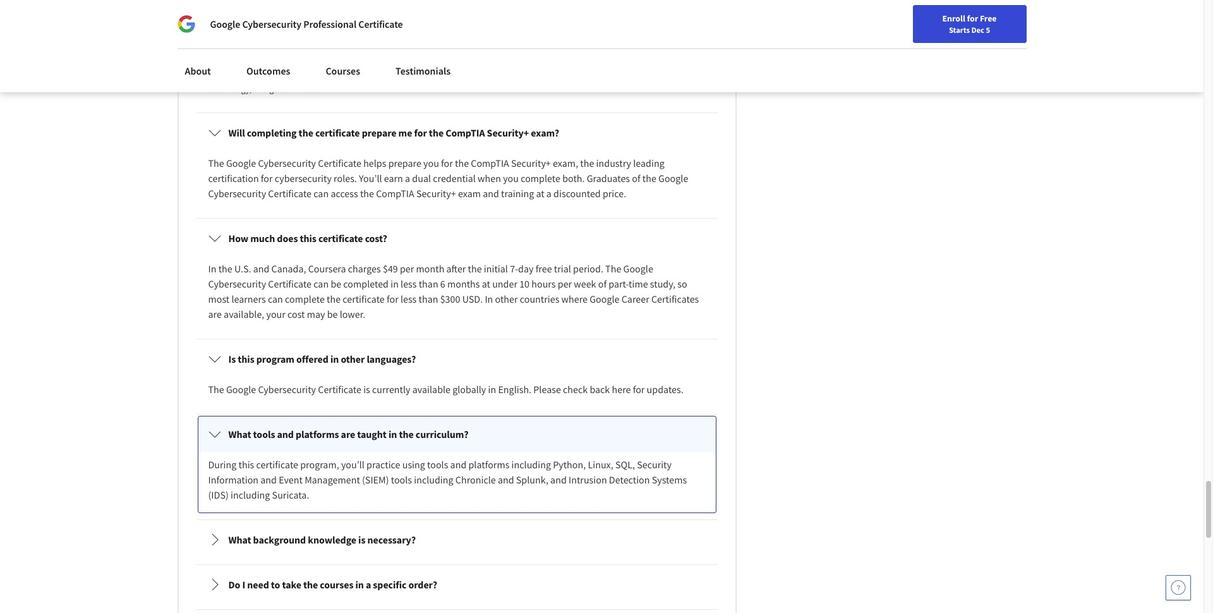 Task type: describe. For each thing, give the bounding box(es) containing it.
certification
[[208, 172, 259, 185]]

for right certification
[[261, 172, 273, 185]]

languages?
[[367, 353, 416, 366]]

and down python,
[[551, 474, 567, 486]]

what for what background knowledge is necessary?
[[229, 534, 251, 546]]

helps
[[364, 157, 387, 170]]

of inside in the u.s. and canada, coursera charges $49 per month after the initial 7-day free trial period. the google cybersecurity certificate can be completed in less than 6 months at under 10 hours per week of part-time study, so most learners can complete the certificate for less than $300 usd. in other countries where google career certificates are available, your cost may be lower.
[[599, 278, 607, 290]]

study,
[[651, 278, 676, 290]]

other inside is this program offered in other languages? "dropdown button"
[[341, 353, 365, 366]]

practice
[[367, 459, 401, 471]]

exam
[[458, 187, 481, 200]]

countries
[[520, 293, 560, 306]]

of right the variety
[[468, 71, 476, 82]]

during this certificate program, you'll practice using tools and platforms including python, linux, sql, security information and event management (siem) tools including chronicle and splunk, and intrusion detection systems (ids) including suricata.
[[208, 459, 689, 502]]

necessary?
[[368, 534, 416, 546]]

google up time
[[624, 263, 654, 275]]

healthcare,
[[636, 71, 677, 82]]

do i need to take the courses in a specific order? button
[[198, 567, 716, 603]]

certificate inside during this certificate program, you'll practice using tools and platforms including python, linux, sql, security information and event management (siem) tools including chronicle and splunk, and intrusion detection systems (ids) including suricata.
[[256, 459, 298, 471]]

and inside 'the google cybersecurity certificate helps prepare you for the comptia security+ exam, the industry leading certification for cybersecurity roles. you'll earn a dual credential when you complete both. graduates of the google cybersecurity certificate can access the comptia security+ exam and training at a discounted price.'
[[483, 187, 499, 200]]

so
[[678, 278, 688, 290]]

2 vertical spatial comptia
[[376, 187, 415, 200]]

when
[[478, 172, 501, 185]]

0 vertical spatial less
[[401, 278, 417, 290]]

the google cybersecurity certificate helps prepare you for the comptia security+ exam, the industry leading certification for cybersecurity roles. you'll earn a dual credential when you complete both. graduates of the google cybersecurity certificate can access the comptia security+ exam and training at a discounted price.
[[208, 157, 691, 200]]

program,
[[300, 459, 339, 471]]

a inside dropdown button
[[366, 579, 371, 591]]

the right after
[[468, 263, 482, 275]]

for up credential
[[441, 157, 453, 170]]

access
[[331, 187, 358, 200]]

is inside dropdown button
[[359, 534, 366, 546]]

does
[[277, 232, 298, 245]]

certificate up does
[[268, 187, 312, 200]]

please
[[534, 383, 561, 396]]

free
[[981, 13, 997, 24]]

certificate for google cybersecurity professional certificate
[[359, 18, 403, 30]]

companies
[[208, 71, 250, 82]]

for inside dropdown button
[[414, 127, 427, 139]]

a left dual
[[405, 172, 410, 185]]

hire for sizes
[[291, 71, 305, 82]]

about
[[185, 64, 211, 77]]

here
[[612, 383, 631, 396]]

cybersecurity down program
[[258, 383, 316, 396]]

what for what kind of companies hire cybersecurity professionals?
[[229, 41, 251, 54]]

including up splunk,
[[512, 459, 551, 471]]

$300
[[440, 293, 461, 306]]

canada,
[[272, 263, 306, 275]]

and inside companies of all sizes hire cybersecurity professionals across a variety of industries, including e-commerce, finance, healthcare, technology, and government.
[[254, 84, 268, 95]]

for inside in the u.s. and canada, coursera charges $49 per month after the initial 7-day free trial period. the google cybersecurity certificate can be completed in less than 6 months at under 10 hours per week of part-time study, so most learners can complete the certificate for less than $300 usd. in other countries where google career certificates are available, your cost may be lower.
[[387, 293, 399, 306]]

take
[[282, 579, 302, 591]]

(siem)
[[362, 474, 389, 486]]

part-
[[609, 278, 629, 290]]

of inside 'the google cybersecurity certificate helps prepare you for the comptia security+ exam, the industry leading certification for cybersecurity roles. you'll earn a dual credential when you complete both. graduates of the google cybersecurity certificate can access the comptia security+ exam and training at a discounted price.'
[[632, 172, 641, 185]]

professional
[[304, 18, 357, 30]]

linux,
[[588, 459, 614, 471]]

discounted
[[554, 187, 601, 200]]

coursera
[[308, 263, 346, 275]]

a inside companies of all sizes hire cybersecurity professionals across a variety of industries, including e-commerce, finance, healthcare, technology, and government.
[[435, 71, 440, 82]]

what tools and platforms are taught in the curriculum?
[[229, 428, 469, 441]]

how
[[229, 232, 249, 245]]

2 horizontal spatial tools
[[427, 459, 449, 471]]

testimonials link
[[388, 57, 459, 85]]

trial
[[554, 263, 572, 275]]

and left "event"
[[261, 474, 277, 486]]

what kind of companies hire cybersecurity professionals?
[[229, 41, 480, 54]]

industry
[[597, 157, 632, 170]]

the right "take"
[[304, 579, 318, 591]]

you'll
[[359, 172, 382, 185]]

cybersecurity down certification
[[208, 187, 266, 200]]

0 horizontal spatial you
[[424, 157, 439, 170]]

will completing the certificate prepare me for the comptia security+ exam?
[[229, 127, 560, 139]]

enroll
[[943, 13, 966, 24]]

career
[[622, 293, 650, 306]]

hours
[[532, 278, 556, 290]]

including inside companies of all sizes hire cybersecurity professionals across a variety of industries, including e-commerce, finance, healthcare, technology, and government.
[[518, 71, 553, 82]]

globally
[[453, 383, 486, 396]]

and inside in the u.s. and canada, coursera charges $49 per month after the initial 7-day free trial period. the google cybersecurity certificate can be completed in less than 6 months at under 10 hours per week of part-time study, so most learners can complete the certificate for less than $300 usd. in other countries where google career certificates are available, your cost may be lower.
[[253, 263, 270, 275]]

background
[[253, 534, 306, 546]]

complete inside 'the google cybersecurity certificate helps prepare you for the comptia security+ exam, the industry leading certification for cybersecurity roles. you'll earn a dual credential when you complete both. graduates of the google cybersecurity certificate can access the comptia security+ exam and training at a discounted price.'
[[521, 172, 561, 185]]

chronicle
[[456, 474, 496, 486]]

using
[[403, 459, 425, 471]]

may
[[307, 308, 325, 321]]

prepare inside 'the google cybersecurity certificate helps prepare you for the comptia security+ exam, the industry leading certification for cybersecurity roles. you'll earn a dual credential when you complete both. graduates of the google cybersecurity certificate can access the comptia security+ exam and training at a discounted price.'
[[389, 157, 422, 170]]

the up using in the left bottom of the page
[[399, 428, 414, 441]]

what background knowledge is necessary?
[[229, 534, 416, 546]]

available,
[[224, 308, 264, 321]]

outcomes link
[[239, 57, 298, 85]]

certificate up coursera
[[319, 232, 363, 245]]

testimonials
[[396, 64, 451, 77]]

2 vertical spatial can
[[268, 293, 283, 306]]

of inside dropdown button
[[275, 41, 284, 54]]

platforms inside dropdown button
[[296, 428, 339, 441]]

in left english.
[[488, 383, 496, 396]]

your
[[266, 308, 286, 321]]

professionals?
[[417, 41, 480, 54]]

kind
[[253, 41, 273, 54]]

exam?
[[531, 127, 560, 139]]

during
[[208, 459, 237, 471]]

across
[[410, 71, 433, 82]]

back
[[590, 383, 610, 396]]

sql,
[[616, 459, 635, 471]]

what for what tools and platforms are taught in the curriculum?
[[229, 428, 251, 441]]

is this program offered in other languages?
[[229, 353, 416, 366]]

cybersecurity inside 'the google cybersecurity certificate helps prepare you for the comptia security+ exam, the industry leading certification for cybersecurity roles. you'll earn a dual credential when you complete both. graduates of the google cybersecurity certificate can access the comptia security+ exam and training at a discounted price.'
[[275, 172, 332, 185]]

this for program
[[238, 353, 255, 366]]

sizes
[[272, 71, 289, 82]]

1 vertical spatial in
[[485, 293, 493, 306]]

is
[[229, 353, 236, 366]]

shopping cart: 1 item image
[[909, 9, 933, 30]]

security+ inside dropdown button
[[487, 127, 529, 139]]

free
[[536, 263, 552, 275]]

cybersecurity down completing
[[258, 157, 316, 170]]

the right completing
[[299, 127, 314, 139]]

certificates
[[652, 293, 700, 306]]

certificate for the google cybersecurity certificate is currently available globally in english. please check back here for updates.
[[318, 383, 362, 396]]

can inside 'the google cybersecurity certificate helps prepare you for the comptia security+ exam, the industry leading certification for cybersecurity roles. you'll earn a dual credential when you complete both. graduates of the google cybersecurity certificate can access the comptia security+ exam and training at a discounted price.'
[[314, 187, 329, 200]]

suricata.
[[272, 489, 309, 502]]

0 vertical spatial be
[[331, 278, 342, 290]]

the down you'll
[[360, 187, 374, 200]]

usd.
[[463, 293, 483, 306]]

in right courses
[[356, 579, 364, 591]]

$49
[[383, 263, 398, 275]]

time
[[629, 278, 649, 290]]

u.s.
[[235, 263, 251, 275]]

dual
[[412, 172, 431, 185]]

i
[[242, 579, 245, 591]]

english button
[[939, 0, 1015, 41]]

do
[[229, 579, 240, 591]]

about link
[[177, 57, 219, 85]]

splunk,
[[516, 474, 549, 486]]

(ids)
[[208, 489, 229, 502]]

dec
[[972, 25, 985, 35]]



Task type: locate. For each thing, give the bounding box(es) containing it.
charges
[[348, 263, 381, 275]]

certificate up "event"
[[256, 459, 298, 471]]

google cybersecurity professional certificate
[[210, 18, 403, 30]]

at down initial
[[482, 278, 491, 290]]

google image
[[177, 15, 195, 33]]

1 vertical spatial the
[[606, 263, 622, 275]]

1 vertical spatial complete
[[285, 293, 325, 306]]

1 horizontal spatial complete
[[521, 172, 561, 185]]

after
[[447, 263, 466, 275]]

0 vertical spatial in
[[208, 263, 217, 275]]

1 vertical spatial can
[[314, 278, 329, 290]]

0 vertical spatial are
[[208, 308, 222, 321]]

1 vertical spatial than
[[419, 293, 438, 306]]

cybersecurity inside dropdown button
[[355, 41, 415, 54]]

this for certificate
[[239, 459, 254, 471]]

certificate down is this program offered in other languages?
[[318, 383, 362, 396]]

0 horizontal spatial tools
[[253, 428, 275, 441]]

1 vertical spatial are
[[341, 428, 355, 441]]

1 vertical spatial less
[[401, 293, 417, 306]]

a right across
[[435, 71, 440, 82]]

are left "taught"
[[341, 428, 355, 441]]

2 vertical spatial tools
[[391, 474, 412, 486]]

0 vertical spatial what
[[229, 41, 251, 54]]

can up your
[[268, 293, 283, 306]]

1 vertical spatial prepare
[[389, 157, 422, 170]]

is
[[364, 383, 370, 396], [359, 534, 366, 546]]

0 horizontal spatial other
[[341, 353, 365, 366]]

0 horizontal spatial are
[[208, 308, 222, 321]]

you up training in the top left of the page
[[503, 172, 519, 185]]

completing
[[247, 127, 297, 139]]

in right "taught"
[[389, 428, 397, 441]]

google down the part-
[[590, 293, 620, 306]]

2 than from the top
[[419, 293, 438, 306]]

1 horizontal spatial per
[[558, 278, 572, 290]]

cybersecurity
[[242, 18, 302, 30], [258, 157, 316, 170], [208, 187, 266, 200], [208, 278, 266, 290], [258, 383, 316, 396]]

other left languages?
[[341, 353, 365, 366]]

this right is
[[238, 353, 255, 366]]

in inside in the u.s. and canada, coursera charges $49 per month after the initial 7-day free trial period. the google cybersecurity certificate can be completed in less than 6 months at under 10 hours per week of part-time study, so most learners can complete the certificate for less than $300 usd. in other countries where google career certificates are available, your cost may be lower.
[[391, 278, 399, 290]]

2 vertical spatial security+
[[417, 187, 456, 200]]

0 vertical spatial than
[[419, 278, 439, 290]]

certificate up the roles.
[[318, 157, 362, 170]]

3 what from the top
[[229, 534, 251, 546]]

prepare up earn
[[389, 157, 422, 170]]

0 horizontal spatial hire
[[291, 71, 305, 82]]

cybersecurity inside in the u.s. and canada, coursera charges $49 per month after the initial 7-day free trial period. the google cybersecurity certificate can be completed in less than 6 months at under 10 hours per week of part-time study, so most learners can complete the certificate for less than $300 usd. in other countries where google career certificates are available, your cost may be lower.
[[208, 278, 266, 290]]

complete up cost
[[285, 293, 325, 306]]

cybersecurity up the kind
[[242, 18, 302, 30]]

of left the part-
[[599, 278, 607, 290]]

knowledge
[[308, 534, 357, 546]]

cybersecurity for professionals?
[[355, 41, 415, 54]]

to
[[271, 579, 280, 591]]

0 vertical spatial hire
[[335, 41, 353, 54]]

information
[[208, 474, 259, 486]]

specific
[[373, 579, 407, 591]]

week
[[574, 278, 597, 290]]

security+
[[487, 127, 529, 139], [512, 157, 551, 170], [417, 187, 456, 200]]

are inside in the u.s. and canada, coursera charges $49 per month after the initial 7-day free trial period. the google cybersecurity certificate can be completed in less than 6 months at under 10 hours per week of part-time study, so most learners can complete the certificate for less than $300 usd. in other countries where google career certificates are available, your cost may be lower.
[[208, 308, 222, 321]]

of left all
[[252, 71, 259, 82]]

you'll
[[341, 459, 365, 471]]

in down '$49' on the left top of page
[[391, 278, 399, 290]]

hire inside companies of all sizes hire cybersecurity professionals across a variety of industries, including e-commerce, finance, healthcare, technology, and government.
[[291, 71, 305, 82]]

and right u.s.
[[253, 263, 270, 275]]

other inside in the u.s. and canada, coursera charges $49 per month after the initial 7-day free trial period. the google cybersecurity certificate can be completed in less than 6 months at under 10 hours per week of part-time study, so most learners can complete the certificate for less than $300 usd. in other countries where google career certificates are available, your cost may be lower.
[[495, 293, 518, 306]]

a left discounted
[[547, 187, 552, 200]]

than left 6
[[419, 278, 439, 290]]

certificate down completed
[[343, 293, 385, 306]]

tools down using in the left bottom of the page
[[391, 474, 412, 486]]

comptia inside dropdown button
[[446, 127, 485, 139]]

complete up training in the top left of the page
[[521, 172, 561, 185]]

1 vertical spatial is
[[359, 534, 366, 546]]

1 vertical spatial cybersecurity
[[307, 71, 357, 82]]

for down '$49' on the left top of page
[[387, 293, 399, 306]]

0 horizontal spatial platforms
[[296, 428, 339, 441]]

platforms inside during this certificate program, you'll practice using tools and platforms including python, linux, sql, security information and event management (siem) tools including chronicle and splunk, and intrusion detection systems (ids) including suricata.
[[469, 459, 510, 471]]

0 horizontal spatial per
[[400, 263, 414, 275]]

0 vertical spatial per
[[400, 263, 414, 275]]

this inside dropdown button
[[300, 232, 317, 245]]

can left the access
[[314, 187, 329, 200]]

cost
[[288, 308, 305, 321]]

graduates
[[587, 172, 630, 185]]

do i need to take the courses in a specific order?
[[229, 579, 438, 591]]

and up chronicle
[[451, 459, 467, 471]]

1 what from the top
[[229, 41, 251, 54]]

this up information
[[239, 459, 254, 471]]

certificate up what kind of companies hire cybersecurity professionals?
[[359, 18, 403, 30]]

1 vertical spatial security+
[[512, 157, 551, 170]]

cybersecurity inside companies of all sizes hire cybersecurity professionals across a variety of industries, including e-commerce, finance, healthcare, technology, and government.
[[307, 71, 357, 82]]

what left background
[[229, 534, 251, 546]]

security+ left exam?
[[487, 127, 529, 139]]

0 vertical spatial tools
[[253, 428, 275, 441]]

5
[[987, 25, 991, 35]]

1 vertical spatial platforms
[[469, 459, 510, 471]]

per down trial
[[558, 278, 572, 290]]

google
[[210, 18, 240, 30], [226, 157, 256, 170], [659, 172, 689, 185], [624, 263, 654, 275], [590, 293, 620, 306], [226, 383, 256, 396]]

2 vertical spatial cybersecurity
[[275, 172, 332, 185]]

per
[[400, 263, 414, 275], [558, 278, 572, 290]]

english
[[962, 14, 993, 27]]

2 what from the top
[[229, 428, 251, 441]]

platforms up chronicle
[[469, 459, 510, 471]]

systems
[[652, 474, 687, 486]]

1 horizontal spatial at
[[536, 187, 545, 200]]

order?
[[409, 579, 438, 591]]

1 vertical spatial comptia
[[471, 157, 509, 170]]

period.
[[574, 263, 604, 275]]

0 horizontal spatial complete
[[285, 293, 325, 306]]

google down leading
[[659, 172, 689, 185]]

what left the kind
[[229, 41, 251, 54]]

security+ up training in the top left of the page
[[512, 157, 551, 170]]

enroll for free starts dec 5
[[943, 13, 997, 35]]

certificate down canada,
[[268, 278, 312, 290]]

e-
[[554, 71, 562, 82]]

this inside "dropdown button"
[[238, 353, 255, 366]]

10
[[520, 278, 530, 290]]

certificate
[[359, 18, 403, 30], [318, 157, 362, 170], [268, 187, 312, 200], [268, 278, 312, 290], [318, 383, 362, 396]]

exam,
[[553, 157, 579, 170]]

google right google image
[[210, 18, 240, 30]]

1 vertical spatial what
[[229, 428, 251, 441]]

1 vertical spatial other
[[341, 353, 365, 366]]

1 vertical spatial hire
[[291, 71, 305, 82]]

certificate inside in the u.s. and canada, coursera charges $49 per month after the initial 7-day free trial period. the google cybersecurity certificate can be completed in less than 6 months at under 10 hours per week of part-time study, so most learners can complete the certificate for less than $300 usd. in other countries where google career certificates are available, your cost may be lower.
[[268, 278, 312, 290]]

professionals
[[359, 71, 408, 82]]

the google cybersecurity certificate is currently available globally in english. please check back here for updates.
[[208, 383, 684, 396]]

0 vertical spatial the
[[208, 157, 224, 170]]

price.
[[603, 187, 627, 200]]

and down when
[[483, 187, 499, 200]]

0 vertical spatial other
[[495, 293, 518, 306]]

event
[[279, 474, 303, 486]]

for up dec
[[968, 13, 979, 24]]

this inside during this certificate program, you'll practice using tools and platforms including python, linux, sql, security information and event management (siem) tools including chronicle and splunk, and intrusion detection systems (ids) including suricata.
[[239, 459, 254, 471]]

completed
[[344, 278, 389, 290]]

including down information
[[231, 489, 270, 502]]

1 horizontal spatial platforms
[[469, 459, 510, 471]]

security+ down dual
[[417, 187, 456, 200]]

both.
[[563, 172, 585, 185]]

than left $300 on the top left of the page
[[419, 293, 438, 306]]

the up the both.
[[581, 157, 595, 170]]

1 vertical spatial per
[[558, 278, 572, 290]]

at right training in the top left of the page
[[536, 187, 545, 200]]

what kind of companies hire cybersecurity professionals? button
[[198, 30, 716, 65]]

and left splunk,
[[498, 474, 514, 486]]

starts
[[950, 25, 971, 35]]

certificate for the google cybersecurity certificate helps prepare you for the comptia security+ exam, the industry leading certification for cybersecurity roles. you'll earn a dual credential when you complete both. graduates of the google cybersecurity certificate can access the comptia security+ exam and training at a discounted price.
[[318, 157, 362, 170]]

intrusion
[[569, 474, 607, 486]]

complete inside in the u.s. and canada, coursera charges $49 per month after the initial 7-day free trial period. the google cybersecurity certificate can be completed in less than 6 months at under 10 hours per week of part-time study, so most learners can complete the certificate for less than $300 usd. in other countries where google career certificates are available, your cost may be lower.
[[285, 293, 325, 306]]

industries,
[[477, 71, 516, 82]]

is this program offered in other languages? button
[[198, 342, 716, 377]]

the for certification
[[208, 157, 224, 170]]

are down most
[[208, 308, 222, 321]]

prepare inside dropdown button
[[362, 127, 397, 139]]

google up certification
[[226, 157, 256, 170]]

hire up courses
[[335, 41, 353, 54]]

0 vertical spatial is
[[364, 383, 370, 396]]

technology,
[[208, 84, 252, 95]]

can down coursera
[[314, 278, 329, 290]]

of down leading
[[632, 172, 641, 185]]

the up credential
[[455, 157, 469, 170]]

1 horizontal spatial other
[[495, 293, 518, 306]]

1 horizontal spatial are
[[341, 428, 355, 441]]

courses
[[326, 64, 360, 77]]

day
[[519, 263, 534, 275]]

month
[[416, 263, 445, 275]]

the inside 'the google cybersecurity certificate helps prepare you for the comptia security+ exam, the industry leading certification for cybersecurity roles. you'll earn a dual credential when you complete both. graduates of the google cybersecurity certificate can access the comptia security+ exam and training at a discounted price.'
[[208, 157, 224, 170]]

and
[[254, 84, 268, 95], [483, 187, 499, 200], [253, 263, 270, 275], [277, 428, 294, 441], [451, 459, 467, 471], [261, 474, 277, 486], [498, 474, 514, 486], [551, 474, 567, 486]]

cybersecurity down u.s.
[[208, 278, 266, 290]]

learners
[[232, 293, 266, 306]]

1 horizontal spatial tools
[[391, 474, 412, 486]]

comptia up credential
[[446, 127, 485, 139]]

2 vertical spatial what
[[229, 534, 251, 546]]

at inside in the u.s. and canada, coursera charges $49 per month after the initial 7-day free trial period. the google cybersecurity certificate can be completed in less than 6 months at under 10 hours per week of part-time study, so most learners can complete the certificate for less than $300 usd. in other countries where google career certificates are available, your cost may be lower.
[[482, 278, 491, 290]]

including down using in the left bottom of the page
[[414, 474, 454, 486]]

the inside in the u.s. and canada, coursera charges $49 per month after the initial 7-day free trial period. the google cybersecurity certificate can be completed in less than 6 months at under 10 hours per week of part-time study, so most learners can complete the certificate for less than $300 usd. in other countries where google career certificates are available, your cost may be lower.
[[606, 263, 622, 275]]

certificate inside in the u.s. and canada, coursera charges $49 per month after the initial 7-day free trial period. the google cybersecurity certificate can be completed in less than 6 months at under 10 hours per week of part-time study, so most learners can complete the certificate for less than $300 usd. in other countries where google career certificates are available, your cost may be lower.
[[343, 293, 385, 306]]

1 than from the top
[[419, 278, 439, 290]]

the down leading
[[643, 172, 657, 185]]

1 vertical spatial at
[[482, 278, 491, 290]]

what up during
[[229, 428, 251, 441]]

will completing the certificate prepare me for the comptia security+ exam? button
[[198, 115, 716, 151]]

0 horizontal spatial in
[[208, 263, 217, 275]]

1 horizontal spatial you
[[503, 172, 519, 185]]

0 vertical spatial you
[[424, 157, 439, 170]]

1 vertical spatial you
[[503, 172, 519, 185]]

most
[[208, 293, 230, 306]]

courses link
[[318, 57, 368, 85]]

taught
[[357, 428, 387, 441]]

at
[[536, 187, 545, 200], [482, 278, 491, 290]]

roles.
[[334, 172, 357, 185]]

0 vertical spatial cybersecurity
[[355, 41, 415, 54]]

prepare
[[362, 127, 397, 139], [389, 157, 422, 170]]

cybersecurity up professionals
[[355, 41, 415, 54]]

0 horizontal spatial at
[[482, 278, 491, 290]]

hire inside dropdown button
[[335, 41, 353, 54]]

hire for companies
[[335, 41, 353, 54]]

and inside dropdown button
[[277, 428, 294, 441]]

commerce,
[[562, 71, 603, 82]]

per right '$49' on the left top of page
[[400, 263, 414, 275]]

1 horizontal spatial hire
[[335, 41, 353, 54]]

the for updates.
[[208, 383, 224, 396]]

0 vertical spatial complete
[[521, 172, 561, 185]]

leading
[[634, 157, 665, 170]]

all
[[261, 71, 270, 82]]

this right does
[[300, 232, 317, 245]]

will
[[229, 127, 245, 139]]

help center image
[[1172, 580, 1187, 596]]

other down under
[[495, 293, 518, 306]]

for right here
[[633, 383, 645, 396]]

including left e-
[[518, 71, 553, 82]]

0 vertical spatial security+
[[487, 127, 529, 139]]

certificate up the roles.
[[315, 127, 360, 139]]

1 vertical spatial tools
[[427, 459, 449, 471]]

comptia up when
[[471, 157, 509, 170]]

comptia down earn
[[376, 187, 415, 200]]

a left specific
[[366, 579, 371, 591]]

0 vertical spatial can
[[314, 187, 329, 200]]

detection
[[609, 474, 650, 486]]

under
[[493, 278, 518, 290]]

what background knowledge is necessary? button
[[198, 522, 716, 558]]

cybersecurity
[[355, 41, 415, 54], [307, 71, 357, 82], [275, 172, 332, 185]]

comptia
[[446, 127, 485, 139], [471, 157, 509, 170], [376, 187, 415, 200]]

be down coursera
[[331, 278, 342, 290]]

the
[[208, 157, 224, 170], [606, 263, 622, 275], [208, 383, 224, 396]]

in inside "dropdown button"
[[331, 353, 339, 366]]

are inside dropdown button
[[341, 428, 355, 441]]

is left currently
[[364, 383, 370, 396]]

and down all
[[254, 84, 268, 95]]

for inside enroll for free starts dec 5
[[968, 13, 979, 24]]

0 vertical spatial platforms
[[296, 428, 339, 441]]

None search field
[[180, 8, 484, 33]]

prepare left me
[[362, 127, 397, 139]]

variety
[[441, 71, 467, 82]]

the up lower.
[[327, 293, 341, 306]]

1 horizontal spatial in
[[485, 293, 493, 306]]

at inside 'the google cybersecurity certificate helps prepare you for the comptia security+ exam, the industry leading certification for cybersecurity roles. you'll earn a dual credential when you complete both. graduates of the google cybersecurity certificate can access the comptia security+ exam and training at a discounted price.'
[[536, 187, 545, 200]]

and up "event"
[[277, 428, 294, 441]]

2 vertical spatial this
[[239, 459, 254, 471]]

tools right using in the left bottom of the page
[[427, 459, 449, 471]]

the right me
[[429, 127, 444, 139]]

check
[[563, 383, 588, 396]]

the left u.s.
[[219, 263, 233, 275]]

tools up information
[[253, 428, 275, 441]]

me
[[399, 127, 413, 139]]

offered
[[297, 353, 329, 366]]

2 vertical spatial the
[[208, 383, 224, 396]]

is left 'necessary?'
[[359, 534, 366, 546]]

cybersecurity for professionals
[[307, 71, 357, 82]]

6
[[441, 278, 446, 290]]

0 vertical spatial comptia
[[446, 127, 485, 139]]

0 vertical spatial prepare
[[362, 127, 397, 139]]

cybersecurity down what kind of companies hire cybersecurity professionals?
[[307, 71, 357, 82]]

hire up government.
[[291, 71, 305, 82]]

you up dual
[[424, 157, 439, 170]]

training
[[501, 187, 534, 200]]

currently
[[372, 383, 411, 396]]

0 vertical spatial this
[[300, 232, 317, 245]]

management
[[305, 474, 360, 486]]

platforms up program,
[[296, 428, 339, 441]]

0 vertical spatial at
[[536, 187, 545, 200]]

curriculum?
[[416, 428, 469, 441]]

in right usd.
[[485, 293, 493, 306]]

tools inside dropdown button
[[253, 428, 275, 441]]

1 vertical spatial be
[[327, 308, 338, 321]]

google down is
[[226, 383, 256, 396]]

1 vertical spatial this
[[238, 353, 255, 366]]



Task type: vqa. For each thing, say whether or not it's contained in the screenshot.
"Unlimited Access To 7,000+ World-Class Courses, Hands-On Projects, And Job-Ready Certificate Programs—All Included In Your Subscription" at the top of page
no



